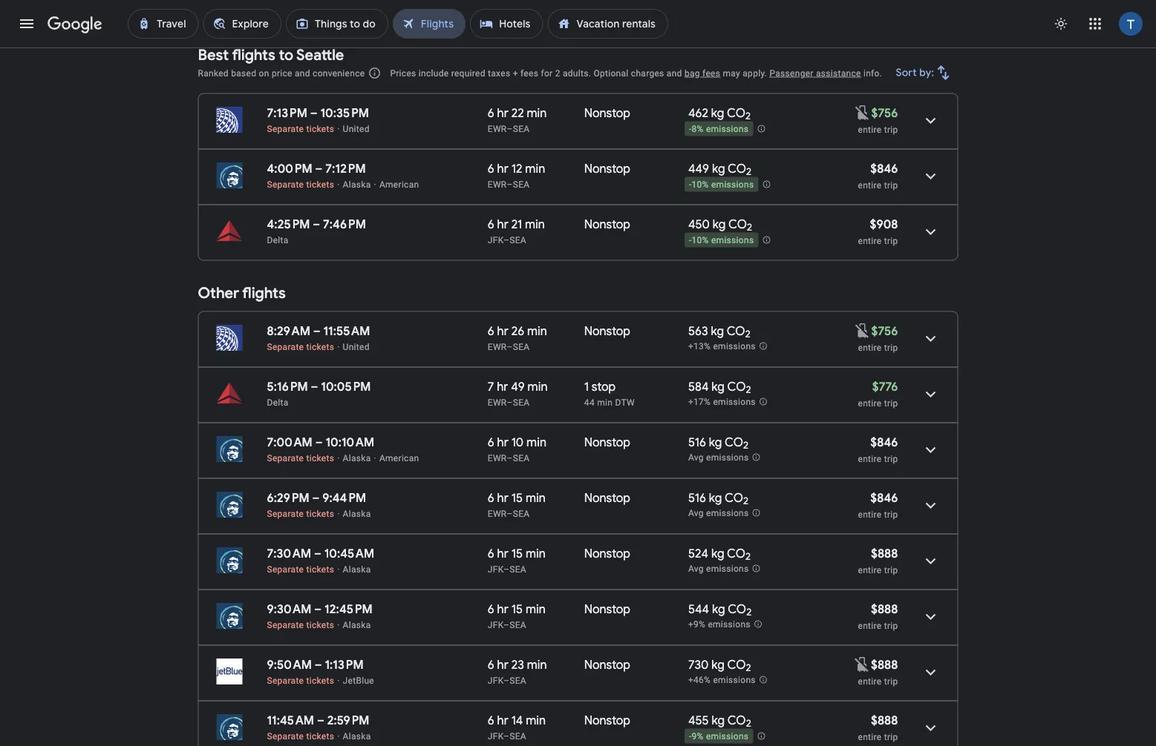 Task type: locate. For each thing, give the bounding box(es) containing it.
– left 7:46 pm
[[313, 217, 320, 232]]

jfk inside 6 hr 23 min jfk – sea
[[488, 676, 503, 686]]

9 separate tickets from the top
[[267, 732, 334, 742]]

ewr down the "total duration 6 hr 22 min." element
[[488, 124, 507, 134]]

entire inside the $908 entire trip
[[858, 236, 882, 246]]

2 separate tickets from the top
[[267, 179, 334, 190]]

total duration 6 hr 10 min. element
[[488, 435, 584, 453]]

0 horizontal spatial seattle
[[296, 45, 344, 64]]

1 vertical spatial $846
[[870, 435, 898, 450]]

jfk for 10:45 am
[[488, 565, 503, 575]]

flight details. leaves newark liberty international airport at 5:16 pm on saturday, november 11 and arrives at seattle-tacoma international airport at 10:05 pm on saturday, november 11. image
[[913, 377, 949, 412]]

min for 1:13 pm
[[527, 658, 547, 673]]

min inside "6 hr 15 min ewr – sea"
[[526, 491, 546, 506]]

flight details. leaves john f. kennedy international airport at 4:25 pm on saturday, november 11 and arrives at seattle-tacoma international airport at 7:46 pm on saturday, november 11. image
[[913, 214, 949, 250]]

nonstop flight. element for 4:00 pm – 7:12 pm
[[584, 161, 630, 179]]

15
[[511, 491, 523, 506], [511, 546, 523, 562], [511, 602, 523, 617]]

6
[[488, 105, 494, 121], [488, 161, 494, 176], [488, 217, 494, 232], [488, 324, 494, 339], [488, 435, 494, 450], [488, 491, 494, 506], [488, 546, 494, 562], [488, 602, 494, 617], [488, 658, 494, 673], [488, 714, 494, 729]]

1 separate from the top
[[267, 124, 304, 134]]

6 left 22
[[488, 105, 494, 121]]

kg up +17% emissions
[[712, 379, 725, 395]]

2 total duration 6 hr 15 min. element from the top
[[488, 546, 584, 564]]

min for 12:45 pm
[[526, 602, 546, 617]]

6 left the 10
[[488, 435, 494, 450]]

hr inside 6 hr 14 min jfk – sea
[[497, 714, 508, 729]]

delta inside 5:16 pm – 10:05 pm delta
[[267, 398, 289, 408]]

stop
[[592, 379, 616, 395]]

– right the 7:00 am text field on the bottom left of the page
[[315, 435, 323, 450]]

kg
[[711, 105, 724, 121], [712, 161, 725, 176], [713, 217, 726, 232], [711, 324, 724, 339], [712, 379, 725, 395], [709, 435, 722, 450], [709, 491, 722, 506], [711, 546, 724, 562], [712, 602, 725, 617], [712, 658, 725, 673], [712, 714, 725, 729]]

14
[[511, 714, 523, 729]]

9 nonstop flight. element from the top
[[584, 658, 630, 675]]

and
[[295, 68, 310, 78], [667, 68, 682, 78]]

8 6 from the top
[[488, 602, 494, 617]]

1 stop flight. element
[[584, 379, 616, 397]]

leaves john f. kennedy international airport at 4:25 pm on saturday, november 11 and arrives at seattle-tacoma international airport at 7:46 pm on saturday, november 11. element
[[267, 217, 366, 232]]

kg inside '449 kg co 2'
[[712, 161, 725, 176]]

0 vertical spatial united
[[343, 124, 370, 134]]

trip down $908 text box
[[884, 236, 898, 246]]

Departure time: 8:29 AM. text field
[[267, 324, 310, 339]]

2 vertical spatial avg emissions
[[688, 564, 749, 575]]

6 inside 6 hr 10 min ewr – sea
[[488, 435, 494, 450]]

flight details. leaves newark liberty international airport at 6:29 pm on saturday, november 11 and arrives at seattle-tacoma international airport at 9:44 pm on saturday, november 11. image
[[913, 488, 949, 524]]

9:50 am – 1:13 pm
[[267, 658, 364, 673]]

sea down "6 hr 15 min ewr – sea"
[[510, 565, 526, 575]]

hr for 10:45 am
[[497, 546, 508, 562]]

1 vertical spatial 888 us dollars text field
[[871, 714, 898, 729]]

$888 left flight details. leaves john f. kennedy international airport at 9:50 am on saturday, november 11 and arrives at seattle-tacoma international airport at 1:13 pm on saturday, november 11. image on the bottom of the page
[[871, 658, 898, 673]]

0 vertical spatial entire trip
[[858, 124, 898, 135]]

3 ewr from the top
[[488, 342, 507, 352]]

to right choose
[[347, 8, 357, 22]]

1 10% from the top
[[692, 180, 709, 190]]

1 horizontal spatial to
[[347, 8, 357, 22]]

min inside 1 stop 44 min dtw
[[597, 398, 613, 408]]

7:00 am
[[267, 435, 312, 450]]

alaska for 6:29 pm – 9:44 pm
[[343, 509, 371, 519]]

1 vertical spatial total duration 6 hr 15 min. element
[[488, 546, 584, 564]]

4 hr from the top
[[497, 324, 508, 339]]

Arrival time: 12:45 PM. text field
[[325, 602, 373, 617]]

nonstop
[[584, 105, 630, 121], [584, 161, 630, 176], [584, 217, 630, 232], [584, 324, 630, 339], [584, 435, 630, 450], [584, 491, 630, 506], [584, 546, 630, 562], [584, 602, 630, 617], [584, 658, 630, 673], [584, 714, 630, 729]]

6 alaska from the top
[[343, 732, 371, 742]]

6 for 12:45 pm
[[488, 602, 494, 617]]

best
[[198, 45, 229, 64]]

emissions down 730 kg co 2
[[713, 676, 756, 686]]

7:00 am – 10:10 am
[[267, 435, 374, 450]]

trip right choose
[[326, 8, 344, 22]]

american for 10:10 am
[[379, 453, 419, 464]]

6 inside '6 hr 12 min ewr – sea'
[[488, 161, 494, 176]]

776 US dollars text field
[[872, 379, 898, 395]]

2 hr from the top
[[497, 161, 508, 176]]

6 hr 10 min ewr – sea
[[488, 435, 546, 464]]

trip inside $776 entire trip
[[884, 398, 898, 409]]

0 vertical spatial avg emissions
[[688, 453, 749, 463]]

sea inside 7 hr 49 min ewr – sea
[[513, 398, 530, 408]]

8 separate from the top
[[267, 676, 304, 686]]

0 vertical spatial 15
[[511, 491, 523, 506]]

Arrival time: 10:35 PM. text field
[[320, 105, 369, 121]]

7 hr from the top
[[497, 491, 508, 506]]

584
[[688, 379, 709, 395]]

and left bag
[[667, 68, 682, 78]]

separate tickets down 7:30 am text field
[[267, 565, 334, 575]]

leaves newark liberty international airport at 5:16 pm on saturday, november 11 and arrives at seattle-tacoma international airport at 10:05 pm on saturday, november 11. element
[[267, 379, 371, 395]]

tickets for 12:45 pm
[[306, 620, 334, 631]]

2 right 450
[[747, 221, 752, 234]]

passenger
[[770, 68, 814, 78]]

9:50 am
[[267, 658, 312, 673]]

0 vertical spatial 10%
[[692, 180, 709, 190]]

0 vertical spatial 888 us dollars text field
[[871, 546, 898, 562]]

2 avg emissions from the top
[[688, 509, 749, 519]]

$846 for 6 hr 10 min
[[870, 435, 898, 450]]

sea for 10:45 am
[[510, 565, 526, 575]]

888 US dollars text field
[[871, 546, 898, 562], [871, 714, 898, 729]]

other
[[198, 284, 239, 303]]

entire trip for $846
[[858, 124, 898, 135]]

kg up 524 kg co 2
[[709, 491, 722, 506]]

5 nonstop from the top
[[584, 435, 630, 450]]

1 vertical spatial 10%
[[692, 236, 709, 246]]

1 $846 from the top
[[870, 161, 898, 176]]

2 right 524
[[746, 551, 751, 564]]

1 total duration 6 hr 15 min. element from the top
[[488, 491, 584, 508]]

hr for 12:45 pm
[[497, 602, 508, 617]]

2 up +13% emissions
[[745, 328, 750, 341]]

entire trip
[[858, 124, 898, 135], [858, 343, 898, 353], [858, 677, 898, 687]]

co up +46% emissions
[[727, 658, 746, 673]]

1 $756 from the top
[[871, 105, 898, 121]]

6 inside 6 hr 21 min jfk – sea
[[488, 217, 494, 232]]

this price for this flight doesn't include overhead bin access. if you need a carry-on bag, use the bags filter to update prices. image
[[853, 322, 871, 340], [853, 656, 871, 674]]

6:29 pm – 9:44 pm
[[267, 491, 366, 506]]

co up +17% emissions
[[727, 379, 746, 395]]

delta
[[267, 235, 289, 245], [267, 398, 289, 408]]

flight details. leaves john f. kennedy international airport at 9:50 am on saturday, november 11 and arrives at seattle-tacoma international airport at 1:13 pm on saturday, november 11. image
[[913, 655, 949, 691]]

6:29 pm
[[267, 491, 309, 506]]

sea inside '6 hr 12 min ewr – sea'
[[513, 179, 530, 190]]

1 516 from the top
[[688, 435, 706, 450]]

co for 6:29 pm – 9:44 pm
[[725, 491, 743, 506]]

jfk for 7:46 pm
[[488, 235, 503, 245]]

hr for 10:05 pm
[[497, 379, 508, 395]]

sea down 14
[[510, 732, 526, 742]]

min inside 7 hr 49 min ewr – sea
[[528, 379, 548, 395]]

avg
[[688, 453, 704, 463], [688, 509, 704, 519], [688, 564, 704, 575]]

$756 for $846
[[871, 105, 898, 121]]

846 us dollars text field left "flight details. leaves newark liberty international airport at 4:00 pm on saturday, november 11 and arrives at seattle-tacoma international airport at 7:12 pm on saturday, november 11." image
[[870, 161, 898, 176]]

hr
[[497, 105, 508, 121], [497, 161, 508, 176], [497, 217, 508, 232], [497, 324, 508, 339], [497, 379, 508, 395], [497, 435, 508, 450], [497, 491, 508, 506], [497, 546, 508, 562], [497, 602, 508, 617], [497, 658, 508, 673], [497, 714, 508, 729]]

main content
[[198, 1, 958, 747]]

hr left 21 in the top left of the page
[[497, 217, 508, 232]]

entire trip down 756 us dollars text box
[[858, 343, 898, 353]]

7 nonstop flight. element from the top
[[584, 546, 630, 564]]

leaves newark liberty international airport at 7:13 pm on saturday, november 11 and arrives at seattle-tacoma international airport at 10:35 pm on saturday, november 11. element
[[267, 105, 369, 121]]

9 tickets from the top
[[306, 732, 334, 742]]

2 10% from the top
[[692, 236, 709, 246]]

and right price on the left top of the page
[[295, 68, 310, 78]]

1 vertical spatial 516
[[688, 491, 706, 506]]

nonstop flight. element
[[584, 105, 630, 123], [584, 161, 630, 179], [584, 217, 630, 234], [584, 324, 630, 341], [584, 435, 630, 453], [584, 491, 630, 508], [584, 546, 630, 564], [584, 602, 630, 620], [584, 658, 630, 675], [584, 714, 630, 731]]

2 inside '449 kg co 2'
[[746, 166, 752, 178]]

1 horizontal spatial seattle
[[359, 8, 395, 22]]

kg inside '450 kg co 2'
[[713, 217, 726, 232]]

0 horizontal spatial and
[[295, 68, 310, 78]]

min inside 6 hr 26 min ewr – sea
[[527, 324, 547, 339]]

2 fees from the left
[[702, 68, 720, 78]]

4 alaska from the top
[[343, 565, 371, 575]]

3 $846 entire trip from the top
[[858, 491, 898, 520]]

co up 524 kg co 2
[[725, 491, 743, 506]]

flights
[[232, 45, 275, 64], [242, 284, 286, 303]]

5 ewr from the top
[[488, 453, 507, 464]]

entire up 888 us dollars text box
[[858, 565, 882, 576]]

entire for 9:44 pm
[[858, 510, 882, 520]]

entire left flight details. leaves newark liberty international airport at 6:29 pm on saturday, november 11 and arrives at seattle-tacoma international airport at 9:44 pm on saturday, november 11. image
[[858, 510, 882, 520]]

$888 for 524
[[871, 546, 898, 562]]

ewr for 6 hr 15 min
[[488, 509, 507, 519]]

entire down 846 us dollars text field
[[858, 454, 882, 464]]

separate down the 9:30 am
[[267, 620, 304, 631]]

10 nonstop from the top
[[584, 714, 630, 729]]

min right 14
[[526, 714, 546, 729]]

2 inside 455 kg co 2
[[746, 718, 751, 731]]

1 vertical spatial entire trip
[[858, 343, 898, 353]]

2 for 7:13 pm – 10:35 pm
[[745, 110, 751, 123]]

– inside "6 hr 15 min ewr – sea"
[[507, 509, 513, 519]]

2 6 from the top
[[488, 161, 494, 176]]

co inside 584 kg co 2
[[727, 379, 746, 395]]

hr left 22
[[497, 105, 508, 121]]

jfk inside 6 hr 14 min jfk – sea
[[488, 732, 503, 742]]

ewr down 'total duration 6 hr 10 min.' element
[[488, 453, 507, 464]]

main menu image
[[18, 15, 36, 33]]

this price for this flight doesn't include overhead bin access. if you need a carry-on bag, use the bags filter to update prices. image for $756
[[853, 322, 871, 340]]

2 inside 524 kg co 2
[[746, 551, 751, 564]]

flight details. leaves newark liberty international airport at 8:29 am on saturday, november 11 and arrives at seattle-tacoma international airport at 11:55 am on saturday, november 11. image
[[913, 321, 949, 357]]

total duration 6 hr 15 min. element down "6 hr 15 min ewr – sea"
[[488, 546, 584, 564]]

$888 entire trip for 544
[[858, 602, 898, 631]]

learn more about ranking image
[[368, 66, 381, 80]]

co inside 524 kg co 2
[[727, 546, 746, 562]]

ewr inside 6 hr 26 min ewr – sea
[[488, 342, 507, 352]]

co up the +9% emissions
[[728, 602, 746, 617]]

ewr inside '6 hr 12 min ewr – sea'
[[488, 179, 507, 190]]

leaves newark liberty international airport at 8:29 am on saturday, november 11 and arrives at seattle-tacoma international airport at 11:55 am on saturday, november 11. element
[[267, 324, 370, 339]]

min inside 6 hr 14 min jfk – sea
[[526, 714, 546, 729]]

+46%
[[688, 676, 711, 686]]

6 hr 21 min jfk – sea
[[488, 217, 545, 245]]

0 vertical spatial 6 hr 15 min jfk – sea
[[488, 546, 546, 575]]

2 516 kg co 2 from the top
[[688, 491, 748, 508]]

kg inside 730 kg co 2
[[712, 658, 725, 673]]

Arrival time: 11:55 AM. text field
[[323, 324, 370, 339]]

hr inside 6 hr 22 min ewr – sea
[[497, 105, 508, 121]]

Arrival time: 10:05 PM. text field
[[321, 379, 371, 395]]

$846 entire trip for 6 hr 15 min
[[858, 491, 898, 520]]

8 nonstop flight. element from the top
[[584, 602, 630, 620]]

2 - from the top
[[689, 180, 692, 190]]

kg inside 524 kg co 2
[[711, 546, 724, 562]]

to up price on the left top of the page
[[279, 45, 293, 64]]

6 hr 22 min ewr – sea
[[488, 105, 547, 134]]

2 entire trip from the top
[[858, 343, 898, 353]]

0 vertical spatial 516 kg co 2
[[688, 435, 748, 452]]

6 inside 6 hr 23 min jfk – sea
[[488, 658, 494, 673]]

11:45 am
[[267, 714, 314, 729]]

3 - from the top
[[689, 236, 692, 246]]

sea for 9:44 pm
[[513, 509, 530, 519]]

516 kg co 2 down +17% emissions
[[688, 435, 748, 452]]

min inside '6 hr 12 min ewr – sea'
[[525, 161, 545, 176]]

co right 450
[[728, 217, 747, 232]]

2 vertical spatial total duration 6 hr 15 min. element
[[488, 602, 584, 620]]

delta for 5:16 pm
[[267, 398, 289, 408]]

2 846 us dollars text field from the top
[[870, 491, 898, 506]]

avg for 9:44 pm
[[688, 509, 704, 519]]

2 inside '462 kg co 2'
[[745, 110, 751, 123]]

bag fees button
[[685, 68, 720, 78]]

2 $888 entire trip from the top
[[858, 602, 898, 631]]

6 inside 6 hr 26 min ewr – sea
[[488, 324, 494, 339]]

passenger assistance button
[[770, 68, 861, 78]]

6 hr 15 min jfk – sea down "6 hr 15 min ewr – sea"
[[488, 546, 546, 575]]

4 nonstop from the top
[[584, 324, 630, 339]]

nonstop for 1:13 pm
[[584, 658, 630, 673]]

-10% emissions for 450
[[689, 236, 754, 246]]

Departure time: 9:30 AM. text field
[[267, 602, 311, 617]]

entire for 10:10 am
[[858, 454, 882, 464]]

1 vertical spatial united
[[343, 342, 370, 352]]

3 entire from the top
[[858, 236, 882, 246]]

9:30 am
[[267, 602, 311, 617]]

tickets down leaves john f. kennedy international airport at 11:45 am on saturday, november 11 and arrives at seattle-tacoma international airport at 2:59 pm on saturday, november 11. element
[[306, 732, 334, 742]]

min inside 6 hr 22 min ewr – sea
[[527, 105, 547, 121]]

Arrival time: 7:46 PM. text field
[[323, 217, 366, 232]]

– down total duration 6 hr 23 min. element
[[503, 676, 510, 686]]

756 US dollars text field
[[871, 105, 898, 121]]

sea inside "6 hr 15 min ewr – sea"
[[513, 509, 530, 519]]

1 vertical spatial to
[[279, 45, 293, 64]]

separate down 8:29 am
[[267, 342, 304, 352]]

3 $888 from the top
[[871, 658, 898, 673]]

tickets for 1:13 pm
[[306, 676, 334, 686]]

2 up +46% emissions
[[746, 662, 751, 675]]

seattle for choose trip to seattle
[[359, 8, 395, 22]]

2 vertical spatial $846
[[870, 491, 898, 506]]

min up total duration 6 hr 23 min. element
[[526, 602, 546, 617]]

Arrival time: 10:45 AM. text field
[[324, 546, 374, 562]]

– down 6 hr 10 min ewr – sea
[[507, 509, 513, 519]]

avg for 10:45 am
[[688, 564, 704, 575]]

separate tickets for 11:45 am
[[267, 732, 334, 742]]

3 alaska from the top
[[343, 509, 371, 519]]

to
[[347, 8, 357, 22], [279, 45, 293, 64]]

21
[[511, 217, 522, 232]]

layover (1 of 1) is a 44 min layover at detroit metropolitan wayne county airport in detroit. element
[[584, 397, 681, 409]]

4 ewr from the top
[[488, 398, 507, 408]]

3 15 from the top
[[511, 602, 523, 617]]

0 vertical spatial avg
[[688, 453, 704, 463]]

entire for 10:05 pm
[[858, 398, 882, 409]]

ewr inside 6 hr 22 min ewr – sea
[[488, 124, 507, 134]]

leaves newark liberty international airport at 4:00 pm on saturday, november 11 and arrives at seattle-tacoma international airport at 7:12 pm on saturday, november 11. element
[[267, 161, 366, 176]]

sea for 10:10 am
[[513, 453, 530, 464]]

min for 10:10 am
[[526, 435, 546, 450]]

min right 12
[[525, 161, 545, 176]]

separate for 4:00 pm
[[267, 179, 304, 190]]

– up 6 hr 23 min jfk – sea
[[503, 620, 510, 631]]

3 total duration 6 hr 15 min. element from the top
[[488, 602, 584, 620]]

co inside '462 kg co 2'
[[727, 105, 745, 121]]

alaska down 7:12 pm
[[343, 179, 371, 190]]

– inside 6 hr 22 min ewr – sea
[[507, 124, 513, 134]]

jfk inside 6 hr 21 min jfk – sea
[[488, 235, 503, 245]]

co inside '450 kg co 2'
[[728, 217, 747, 232]]

kg for 6:29 pm – 9:44 pm
[[709, 491, 722, 506]]

hr inside 7 hr 49 min ewr – sea
[[497, 379, 508, 395]]

main content containing best flights to seattle
[[198, 1, 958, 747]]

-8% emissions
[[689, 124, 749, 135]]

0 vertical spatial $846 entire trip
[[858, 161, 898, 190]]

co inside "563 kg co 2"
[[727, 324, 745, 339]]

kg for 7:30 am – 10:45 am
[[711, 546, 724, 562]]

1 vertical spatial avg emissions
[[688, 509, 749, 519]]

6 nonstop flight. element from the top
[[584, 491, 630, 508]]

sort
[[896, 66, 917, 79]]

6 separate tickets from the top
[[267, 565, 334, 575]]

separate tickets for 9:30 am
[[267, 620, 334, 631]]

1 vertical spatial -10% emissions
[[689, 236, 754, 246]]

min for 10:35 pm
[[527, 105, 547, 121]]

1 vertical spatial 846 us dollars text field
[[870, 491, 898, 506]]

2
[[555, 68, 560, 78], [745, 110, 751, 123], [746, 166, 752, 178], [747, 221, 752, 234], [745, 328, 750, 341], [746, 384, 751, 397], [743, 440, 748, 452], [743, 495, 748, 508], [746, 551, 751, 564], [746, 607, 752, 619], [746, 662, 751, 675], [746, 718, 751, 731]]

2 and from the left
[[667, 68, 682, 78]]

10 hr from the top
[[497, 658, 508, 673]]

hr up 6 hr 23 min jfk – sea
[[497, 602, 508, 617]]

+13% emissions
[[688, 342, 756, 352]]

2 inside 730 kg co 2
[[746, 662, 751, 675]]

6 for 7:46 pm
[[488, 217, 494, 232]]

ewr for 7 hr 49 min
[[488, 398, 507, 408]]

– down 22
[[507, 124, 513, 134]]

888 US dollars text field
[[871, 658, 898, 673]]

44
[[584, 398, 595, 408]]

sea inside 6 hr 23 min jfk – sea
[[510, 676, 526, 686]]

entire for 12:45 pm
[[858, 621, 882, 631]]

0 vertical spatial this price for this flight doesn't include overhead bin access. if you need a carry-on bag, use the bags filter to update prices. image
[[853, 322, 871, 340]]

sea inside 6 hr 14 min jfk – sea
[[510, 732, 526, 742]]

– inside 6 hr 21 min jfk – sea
[[503, 235, 510, 245]]

2 vertical spatial entire trip
[[858, 677, 898, 687]]

total duration 6 hr 23 min. element
[[488, 658, 584, 675]]

co up -9% emissions
[[727, 714, 746, 729]]

7:30 am
[[267, 546, 311, 562]]

-10% emissions down '450 kg co 2'
[[689, 236, 754, 246]]

nonstop flight. element for 11:45 am – 2:59 pm
[[584, 714, 630, 731]]

3 avg from the top
[[688, 564, 704, 575]]

1 entire trip from the top
[[858, 124, 898, 135]]

15 inside "6 hr 15 min ewr – sea"
[[511, 491, 523, 506]]

0 horizontal spatial to
[[279, 45, 293, 64]]

– inside 6 hr 26 min ewr – sea
[[507, 342, 513, 352]]

1 vertical spatial this price for this flight doesn't include overhead bin access. if you need a carry-on bag, use the bags filter to update prices. image
[[853, 656, 871, 674]]

10:10 am
[[326, 435, 374, 450]]

516 for 6 hr 15 min
[[688, 491, 706, 506]]

10 6 from the top
[[488, 714, 494, 729]]

10%
[[692, 180, 709, 190], [692, 236, 709, 246]]

1 horizontal spatial and
[[667, 68, 682, 78]]

ewr inside 6 hr 10 min ewr – sea
[[488, 453, 507, 464]]

sea for 7:46 pm
[[510, 235, 526, 245]]

2 516 from the top
[[688, 491, 706, 506]]

1 vertical spatial american
[[379, 453, 419, 464]]

delta inside 4:25 pm – 7:46 pm delta
[[267, 235, 289, 245]]

co inside 544 kg co 2
[[728, 602, 746, 617]]

0 vertical spatial 846 us dollars text field
[[870, 161, 898, 176]]

2 inside "563 kg co 2"
[[745, 328, 750, 341]]

kg inside 544 kg co 2
[[712, 602, 725, 617]]

alaska down 10:45 am on the left bottom
[[343, 565, 371, 575]]

sea down '26'
[[513, 342, 530, 352]]

Departure time: 11:45 AM. text field
[[267, 714, 314, 729]]

min inside 6 hr 21 min jfk – sea
[[525, 217, 545, 232]]

$846 entire trip for 6 hr 12 min
[[858, 161, 898, 190]]

846 US dollars text field
[[870, 161, 898, 176], [870, 491, 898, 506]]

1 vertical spatial $846 entire trip
[[858, 435, 898, 464]]

Arrival time: 10:10 AM. text field
[[326, 435, 374, 450]]

3 jfk from the top
[[488, 620, 503, 631]]

516 down +17%
[[688, 435, 706, 450]]

0 vertical spatial flights
[[232, 45, 275, 64]]

11 entire from the top
[[858, 732, 882, 743]]

888 us dollars text field left flight details. leaves john f. kennedy international airport at 7:30 am on saturday, november 11 and arrives at seattle-tacoma international airport at 10:45 am on saturday, november 11. 'image'
[[871, 546, 898, 562]]

hr inside 6 hr 26 min ewr – sea
[[497, 324, 508, 339]]

3 avg emissions from the top
[[688, 564, 749, 575]]

0 vertical spatial $846
[[870, 161, 898, 176]]

0 vertical spatial $888 entire trip
[[858, 546, 898, 576]]

entire up $908
[[858, 180, 882, 190]]

co inside 455 kg co 2
[[727, 714, 746, 729]]

sea inside 6 hr 10 min ewr – sea
[[513, 453, 530, 464]]

7 entire from the top
[[858, 510, 882, 520]]

min for 9:44 pm
[[526, 491, 546, 506]]

hr for 11:55 am
[[497, 324, 508, 339]]

tickets down leaves newark liberty international airport at 4:00 pm on saturday, november 11 and arrives at seattle-tacoma international airport at 7:12 pm on saturday, november 11. element
[[306, 179, 334, 190]]

1 vertical spatial $756
[[871, 324, 898, 339]]

1 nonstop from the top
[[584, 105, 630, 121]]

avg emissions
[[688, 453, 749, 463], [688, 509, 749, 519], [688, 564, 749, 575]]

kg inside 455 kg co 2
[[712, 714, 725, 729]]

total duration 6 hr 26 min. element
[[488, 324, 584, 341]]

leaves john f. kennedy international airport at 7:30 am on saturday, november 11 and arrives at seattle-tacoma international airport at 10:45 am on saturday, november 11. element
[[267, 546, 374, 562]]

6 hr 23 min jfk – sea
[[488, 658, 547, 686]]

2 inside '450 kg co 2'
[[747, 221, 752, 234]]

$776 entire trip
[[858, 379, 898, 409]]

bag
[[685, 68, 700, 78]]

ewr inside "6 hr 15 min ewr – sea"
[[488, 509, 507, 519]]

hr for 2:59 pm
[[497, 714, 508, 729]]

2 vertical spatial $888 entire trip
[[858, 714, 898, 743]]

1 6 hr 15 min jfk – sea from the top
[[488, 546, 546, 575]]

separate for 9:50 am
[[267, 676, 304, 686]]

hr inside 6 hr 23 min jfk – sea
[[497, 658, 508, 673]]

– down total duration 6 hr 14 min. element
[[503, 732, 510, 742]]

1 horizontal spatial fees
[[702, 68, 720, 78]]

1 6 from the top
[[488, 105, 494, 121]]

10:05 pm
[[321, 379, 371, 395]]

sea for 1:13 pm
[[510, 676, 526, 686]]

1 15 from the top
[[511, 491, 523, 506]]

ewr
[[488, 124, 507, 134], [488, 179, 507, 190], [488, 342, 507, 352], [488, 398, 507, 408], [488, 453, 507, 464], [488, 509, 507, 519]]

2 right 449
[[746, 166, 752, 178]]

kg inside "563 kg co 2"
[[711, 324, 724, 339]]

optional
[[594, 68, 629, 78]]

hr inside 6 hr 21 min jfk – sea
[[497, 217, 508, 232]]

10:45 am
[[324, 546, 374, 562]]

Departure time: 7:00 AM. text field
[[267, 435, 312, 450]]

2 separate from the top
[[267, 179, 304, 190]]

min down "6 hr 15 min ewr – sea"
[[526, 546, 546, 562]]

entire trip down 888 us dollars text field
[[858, 677, 898, 687]]

1 vertical spatial 516 kg co 2
[[688, 491, 748, 508]]

hr inside 6 hr 10 min ewr – sea
[[497, 435, 508, 450]]

6 inside 6 hr 14 min jfk – sea
[[488, 714, 494, 729]]

6 hr 15 min jfk – sea for 10:45 am
[[488, 546, 546, 575]]

ranked based on price and convenience
[[198, 68, 365, 78]]

0 vertical spatial -10% emissions
[[689, 180, 754, 190]]

5 entire from the top
[[858, 398, 882, 409]]

– inside 6 hr 10 min ewr – sea
[[507, 453, 513, 464]]

hr for 10:35 pm
[[497, 105, 508, 121]]

0 vertical spatial american
[[379, 179, 419, 190]]

entire trip down 756 us dollars text field
[[858, 124, 898, 135]]

kg for 11:45 am – 2:59 pm
[[712, 714, 725, 729]]

1 avg emissions from the top
[[688, 453, 749, 463]]

2 avg from the top
[[688, 509, 704, 519]]

1 vertical spatial flights
[[242, 284, 286, 303]]

0 vertical spatial total duration 6 hr 15 min. element
[[488, 491, 584, 508]]

tickets for 7:12 pm
[[306, 179, 334, 190]]

kg inside '462 kg co 2'
[[711, 105, 724, 121]]

- down 449
[[689, 180, 692, 190]]

total duration 6 hr 12 min. element
[[488, 161, 584, 179]]

$888 entire trip
[[858, 546, 898, 576], [858, 602, 898, 631], [858, 714, 898, 743]]

1 nonstop flight. element from the top
[[584, 105, 630, 123]]

2 for 8:29 am – 11:55 am
[[745, 328, 750, 341]]

15 down "6 hr 15 min ewr – sea"
[[511, 546, 523, 562]]

choose trip to seattle
[[285, 8, 395, 22]]

total duration 6 hr 15 min. element
[[488, 491, 584, 508], [488, 546, 584, 564], [488, 602, 584, 620]]

separate down 7:00 am
[[267, 453, 304, 464]]

separate for 8:29 am
[[267, 342, 304, 352]]

2 delta from the top
[[267, 398, 289, 408]]

1 vertical spatial 6 hr 15 min jfk – sea
[[488, 602, 546, 631]]

6 left 12
[[488, 161, 494, 176]]

hr inside '6 hr 12 min ewr – sea'
[[497, 161, 508, 176]]

2 888 us dollars text field from the top
[[871, 714, 898, 729]]

Departure time: 6:29 PM. text field
[[267, 491, 309, 506]]

$846
[[870, 161, 898, 176], [870, 435, 898, 450], [870, 491, 898, 506]]

8:29 am
[[267, 324, 310, 339]]

entire inside $776 entire trip
[[858, 398, 882, 409]]

2 alaska from the top
[[343, 453, 371, 464]]

+
[[513, 68, 518, 78]]

7 6 from the top
[[488, 546, 494, 562]]

2 $846 entire trip from the top
[[858, 435, 898, 464]]

9 6 from the top
[[488, 658, 494, 673]]

convenience
[[313, 68, 365, 78]]

3 separate from the top
[[267, 342, 304, 352]]

6 down "6 hr 15 min ewr – sea"
[[488, 546, 494, 562]]

0 vertical spatial delta
[[267, 235, 289, 245]]

2 inside 544 kg co 2
[[746, 607, 752, 619]]

jfk down total duration 6 hr 14 min. element
[[488, 732, 503, 742]]

jfk down total duration 6 hr 21 min. element on the top
[[488, 235, 503, 245]]

2 vertical spatial $846 entire trip
[[858, 491, 898, 520]]

4 tickets from the top
[[306, 453, 334, 464]]

– inside 6 hr 23 min jfk – sea
[[503, 676, 510, 686]]

3 tickets from the top
[[306, 342, 334, 352]]

1 vertical spatial delta
[[267, 398, 289, 408]]

flight details. leaves newark liberty international airport at 7:13 pm on saturday, november 11 and arrives at seattle-tacoma international airport at 10:35 pm on saturday, november 11. image
[[913, 103, 949, 138]]

flight details. leaves newark liberty international airport at 4:00 pm on saturday, november 11 and arrives at seattle-tacoma international airport at 7:12 pm on saturday, november 11. image
[[913, 159, 949, 194]]

730 kg co 2
[[688, 658, 751, 675]]

4 jfk from the top
[[488, 676, 503, 686]]

1 ewr from the top
[[488, 124, 507, 134]]

sea inside 6 hr 21 min jfk – sea
[[510, 235, 526, 245]]

flight details. leaves newark liberty international airport at 7:00 am on saturday, november 11 and arrives at seattle-tacoma international airport at 10:10 am on saturday, november 11. image
[[913, 433, 949, 468]]

avg emissions for 10:45 am
[[688, 564, 749, 575]]

1 vertical spatial 15
[[511, 546, 523, 562]]

455
[[688, 714, 709, 729]]

alaska for 11:45 am – 2:59 pm
[[343, 732, 371, 742]]

908 US dollars text field
[[870, 217, 898, 232]]

2 nonstop flight. element from the top
[[584, 161, 630, 179]]

american
[[379, 179, 419, 190], [379, 453, 419, 464]]

9 hr from the top
[[497, 602, 508, 617]]

kg inside 584 kg co 2
[[712, 379, 725, 395]]

1 and from the left
[[295, 68, 310, 78]]

jfk down total duration 6 hr 23 min. element
[[488, 676, 503, 686]]

total duration 6 hr 15 min. element for 524
[[488, 546, 584, 564]]

taxes
[[488, 68, 510, 78]]

sea inside 6 hr 26 min ewr – sea
[[513, 342, 530, 352]]

ewr up 7
[[488, 342, 507, 352]]

+13%
[[688, 342, 711, 352]]

– right 6:29 pm text field
[[312, 491, 320, 506]]

- for 450
[[689, 236, 692, 246]]

0 horizontal spatial fees
[[520, 68, 538, 78]]

co inside 730 kg co 2
[[727, 658, 746, 673]]

$846 left flight details. leaves newark liberty international airport at 6:29 pm on saturday, november 11 and arrives at seattle-tacoma international airport at 9:44 pm on saturday, november 11. image
[[870, 491, 898, 506]]

1 $888 from the top
[[871, 546, 898, 562]]

min inside 6 hr 23 min jfk – sea
[[527, 658, 547, 673]]

8 nonstop from the top
[[584, 602, 630, 617]]

2 vertical spatial 15
[[511, 602, 523, 617]]

1:13 pm
[[325, 658, 364, 673]]

1 delta from the top
[[267, 235, 289, 245]]

co
[[727, 105, 745, 121], [728, 161, 746, 176], [728, 217, 747, 232], [727, 324, 745, 339], [727, 379, 746, 395], [725, 435, 743, 450], [725, 491, 743, 506], [727, 546, 746, 562], [728, 602, 746, 617], [727, 658, 746, 673], [727, 714, 746, 729]]

sea inside 6 hr 22 min ewr – sea
[[513, 124, 530, 134]]

8 tickets from the top
[[306, 676, 334, 686]]

6 for 10:45 am
[[488, 546, 494, 562]]

0 vertical spatial to
[[347, 8, 357, 22]]

nonstop flight. element for 7:13 pm – 10:35 pm
[[584, 105, 630, 123]]

584 kg co 2
[[688, 379, 751, 397]]

1 entire from the top
[[858, 124, 882, 135]]

3 $888 entire trip from the top
[[858, 714, 898, 743]]

6 hr from the top
[[497, 435, 508, 450]]

leaves john f. kennedy international airport at 9:50 am on saturday, november 11 and arrives at seattle-tacoma international airport at 1:13 pm on saturday, november 11. element
[[267, 658, 364, 673]]

sea down the 10
[[513, 453, 530, 464]]

2 6 hr 15 min jfk – sea from the top
[[488, 602, 546, 631]]

1 vertical spatial seattle
[[296, 45, 344, 64]]

hr inside "6 hr 15 min ewr – sea"
[[497, 491, 508, 506]]

2 up -8% emissions in the right of the page
[[745, 110, 751, 123]]

2 vertical spatial avg
[[688, 564, 704, 575]]

$776
[[872, 379, 898, 395]]

$888 entire trip up 888 us dollars text box
[[858, 546, 898, 576]]

2 tickets from the top
[[306, 179, 334, 190]]

ewr inside 7 hr 49 min ewr – sea
[[488, 398, 507, 408]]

0 vertical spatial seattle
[[359, 8, 395, 22]]

7 tickets from the top
[[306, 620, 334, 631]]

–
[[310, 105, 318, 121], [507, 124, 513, 134], [315, 161, 323, 176], [507, 179, 513, 190], [313, 217, 320, 232], [503, 235, 510, 245], [313, 324, 320, 339], [507, 342, 513, 352], [311, 379, 318, 395], [507, 398, 513, 408], [315, 435, 323, 450], [507, 453, 513, 464], [312, 491, 320, 506], [507, 509, 513, 519], [314, 546, 321, 562], [503, 565, 510, 575], [314, 602, 322, 617], [503, 620, 510, 631], [315, 658, 322, 673], [503, 676, 510, 686], [317, 714, 324, 729], [503, 732, 510, 742]]

kg up -9% emissions
[[712, 714, 725, 729]]

tickets down leaves newark liberty international airport at 8:29 am on saturday, november 11 and arrives at seattle-tacoma international airport at 11:55 am on saturday, november 11. "element"
[[306, 342, 334, 352]]

2 $846 from the top
[[870, 435, 898, 450]]

2 $888 from the top
[[871, 602, 898, 617]]

6 entire from the top
[[858, 454, 882, 464]]

9 nonstop from the top
[[584, 658, 630, 673]]

jfk for 12:45 pm
[[488, 620, 503, 631]]

- for 449
[[689, 180, 692, 190]]

– down the 10
[[507, 453, 513, 464]]

1 vertical spatial avg
[[688, 509, 704, 519]]

1 separate tickets from the top
[[267, 124, 334, 134]]

– down "6 hr 15 min ewr – sea"
[[503, 565, 510, 575]]

fees right +
[[520, 68, 538, 78]]

3 $846 from the top
[[870, 491, 898, 506]]

4:25 pm – 7:46 pm delta
[[267, 217, 366, 245]]

- for 462
[[689, 124, 692, 135]]

0 vertical spatial $756
[[871, 105, 898, 121]]

jfk
[[488, 235, 503, 245], [488, 565, 503, 575], [488, 620, 503, 631], [488, 676, 503, 686], [488, 732, 503, 742]]

min right the 10
[[526, 435, 546, 450]]

entire down 888 us dollars text box
[[858, 621, 882, 631]]

– inside 7 hr 49 min ewr – sea
[[507, 398, 513, 408]]

1 vertical spatial $888 entire trip
[[858, 602, 898, 631]]

tickets down leaves john f. kennedy international airport at 9:30 am on saturday, november 11 and arrives at seattle-tacoma international airport at 12:45 pm on saturday, november 11. element
[[306, 620, 334, 631]]

emissions down 455 kg co 2
[[706, 732, 749, 743]]

separate tickets for 7:00 am
[[267, 453, 334, 464]]

0 vertical spatial 516
[[688, 435, 706, 450]]

6 inside "6 hr 15 min ewr – sea"
[[488, 491, 494, 506]]

$888 entire trip up 888 us dollars text field
[[858, 602, 898, 631]]

co inside '449 kg co 2'
[[728, 161, 746, 176]]

min right '26'
[[527, 324, 547, 339]]

ewr for 6 hr 12 min
[[488, 179, 507, 190]]

co for 9:30 am – 12:45 pm
[[728, 602, 746, 617]]

5 alaska from the top
[[343, 620, 371, 631]]

min inside 6 hr 10 min ewr – sea
[[526, 435, 546, 450]]

4 entire from the top
[[858, 343, 882, 353]]

1 tickets from the top
[[306, 124, 334, 134]]

5:16 pm – 10:05 pm delta
[[267, 379, 371, 408]]

flights for best
[[232, 45, 275, 64]]

entire
[[858, 124, 882, 135], [858, 180, 882, 190], [858, 236, 882, 246], [858, 343, 882, 353], [858, 398, 882, 409], [858, 454, 882, 464], [858, 510, 882, 520], [858, 565, 882, 576], [858, 621, 882, 631], [858, 677, 882, 687], [858, 732, 882, 743]]

co for 4:00 pm – 7:12 pm
[[728, 161, 746, 176]]

7:13 pm
[[267, 105, 307, 121]]

avg emissions down +17% emissions
[[688, 453, 749, 463]]

563
[[688, 324, 708, 339]]

6 inside 6 hr 22 min ewr – sea
[[488, 105, 494, 121]]

separate tickets for 9:50 am
[[267, 676, 334, 686]]

min right 44
[[597, 398, 613, 408]]

5 jfk from the top
[[488, 732, 503, 742]]

avg emissions down 524 kg co 2
[[688, 564, 749, 575]]

6 nonstop from the top
[[584, 491, 630, 506]]

co for 9:50 am – 1:13 pm
[[727, 658, 746, 673]]



Task type: vqa. For each thing, say whether or not it's contained in the screenshot.
THE ADD in the button
no



Task type: describe. For each thing, give the bounding box(es) containing it.
Arrival time: 2:59 PM. text field
[[327, 714, 369, 729]]

2 for 11:45 am – 2:59 pm
[[746, 718, 751, 731]]

Arrival time: 7:12 PM. text field
[[325, 161, 366, 176]]

Departure time: 9:50 AM. text field
[[267, 658, 312, 673]]

$888 for 544
[[871, 602, 898, 617]]

min for 11:55 am
[[527, 324, 547, 339]]

2 for 9:50 am – 1:13 pm
[[746, 662, 751, 675]]

trip inside the $908 entire trip
[[884, 236, 898, 246]]

Departure time: 4:25 PM. text field
[[267, 217, 310, 232]]

total duration 6 hr 22 min. element
[[488, 105, 584, 123]]

emissions down '450 kg co 2'
[[711, 236, 754, 246]]

– left 2:59 pm
[[317, 714, 324, 729]]

Departure time: 7:13 PM. text field
[[267, 105, 307, 121]]

charges
[[631, 68, 664, 78]]

455 kg co 2
[[688, 714, 751, 731]]

total duration 7 hr 49 min. element
[[488, 379, 584, 397]]

5:16 pm
[[267, 379, 308, 395]]

ewr for 6 hr 10 min
[[488, 453, 507, 464]]

separate tickets for 6:29 pm
[[267, 509, 334, 519]]

26
[[511, 324, 524, 339]]

jetblue
[[343, 676, 374, 686]]

846 us dollars text field for 449
[[870, 161, 898, 176]]

leaves john f. kennedy international airport at 11:45 am on saturday, november 11 and arrives at seattle-tacoma international airport at 2:59 pm on saturday, november 11. element
[[267, 714, 369, 729]]

730
[[688, 658, 709, 673]]

ranked
[[198, 68, 229, 78]]

8:29 am – 11:55 am
[[267, 324, 370, 339]]

alaska for 9:30 am – 12:45 pm
[[343, 620, 371, 631]]

544 kg co 2
[[688, 602, 752, 619]]

hr for 10:10 am
[[497, 435, 508, 450]]

888 US dollars text field
[[871, 602, 898, 617]]

prices
[[390, 68, 416, 78]]

10:35 pm
[[320, 105, 369, 121]]

– inside '6 hr 12 min ewr – sea'
[[507, 179, 513, 190]]

tickets for 11:55 am
[[306, 342, 334, 352]]

-9% emissions
[[689, 732, 749, 743]]

Arrival time: 9:44 PM. text field
[[322, 491, 366, 506]]

kg for 4:00 pm – 7:12 pm
[[712, 161, 725, 176]]

total duration 6 hr 15 min. element for 516
[[488, 491, 584, 508]]

total duration 6 hr 14 min. element
[[488, 714, 584, 731]]

tickets for 10:35 pm
[[306, 124, 334, 134]]

dtw
[[615, 398, 635, 408]]

$888 entire trip for 455
[[858, 714, 898, 743]]

prices include required taxes + fees for 2 adults. optional charges and bag fees may apply. passenger assistance
[[390, 68, 861, 78]]

516 kg co 2 for 6 hr 15 min
[[688, 491, 748, 508]]

$888 for 455
[[871, 714, 898, 729]]

4:00 pm
[[267, 161, 312, 176]]

$908
[[870, 217, 898, 232]]

7:12 pm
[[325, 161, 366, 176]]

449 kg co 2
[[688, 161, 752, 178]]

separate for 7:30 am
[[267, 565, 304, 575]]

– inside 4:25 pm – 7:46 pm delta
[[313, 217, 320, 232]]

6 hr 15 min jfk – sea for 12:45 pm
[[488, 602, 546, 631]]

6 hr 12 min ewr – sea
[[488, 161, 545, 190]]

516 for 6 hr 10 min
[[688, 435, 706, 450]]

emissions down +17% emissions
[[706, 453, 749, 463]]

$908 entire trip
[[858, 217, 898, 246]]

by:
[[919, 66, 934, 79]]

on
[[259, 68, 269, 78]]

min for 7:46 pm
[[525, 217, 545, 232]]

888 us dollars text field for 455
[[871, 714, 898, 729]]

-10% emissions for 449
[[689, 180, 754, 190]]

11:45 am – 2:59 pm
[[267, 714, 369, 729]]

10 entire from the top
[[858, 677, 882, 687]]

10% for 449
[[692, 180, 709, 190]]

kg for 9:50 am – 1:13 pm
[[712, 658, 725, 673]]

sort by:
[[896, 66, 934, 79]]

23
[[511, 658, 524, 673]]

trip down 888 us dollars text box
[[884, 621, 898, 631]]

– right 7:13 pm
[[310, 105, 318, 121]]

9:30 am – 12:45 pm
[[267, 602, 373, 617]]

3 entire trip from the top
[[858, 677, 898, 687]]

524
[[688, 546, 708, 562]]

nonstop for 10:10 am
[[584, 435, 630, 450]]

may
[[723, 68, 740, 78]]

sea for 10:05 pm
[[513, 398, 530, 408]]

sea for 10:35 pm
[[513, 124, 530, 134]]

to for trip
[[347, 8, 357, 22]]

nonstop for 2:59 pm
[[584, 714, 630, 729]]

emissions down '462 kg co 2'
[[706, 124, 749, 135]]

choose
[[285, 8, 323, 22]]

co for 8:29 am – 11:55 am
[[727, 324, 745, 339]]

– right the 7:30 am
[[314, 546, 321, 562]]

emissions down '449 kg co 2' on the right of page
[[711, 180, 754, 190]]

8%
[[692, 124, 704, 135]]

sort by: button
[[890, 55, 958, 91]]

co for 7:13 pm – 10:35 pm
[[727, 105, 745, 121]]

2 for 9:30 am – 12:45 pm
[[746, 607, 752, 619]]

alaska for 7:00 am – 10:10 am
[[343, 453, 371, 464]]

2 for 7:30 am – 10:45 am
[[746, 551, 751, 564]]

6 for 10:10 am
[[488, 435, 494, 450]]

emissions down 544 kg co 2
[[708, 620, 751, 631]]

9%
[[692, 732, 704, 743]]

Departure time: 7:30 AM. text field
[[267, 546, 311, 562]]

assistance
[[816, 68, 861, 78]]

524 kg co 2
[[688, 546, 751, 564]]

trip down 756 us dollars text field
[[884, 124, 898, 135]]

3 nonstop flight. element from the top
[[584, 217, 630, 234]]

flight details. leaves john f. kennedy international airport at 7:30 am on saturday, november 11 and arrives at seattle-tacoma international airport at 10:45 am on saturday, november 11. image
[[913, 544, 949, 580]]

min for 10:45 am
[[526, 546, 546, 562]]

$888 entire trip for 524
[[858, 546, 898, 576]]

leaves john f. kennedy international airport at 9:30 am on saturday, november 11 and arrives at seattle-tacoma international airport at 12:45 pm on saturday, november 11. element
[[267, 602, 373, 617]]

15 for 7:30 am – 10:45 am
[[511, 546, 523, 562]]

trip up 888 us dollars text box
[[884, 565, 898, 576]]

7:46 pm
[[323, 217, 366, 232]]

– right departure time: 8:29 am. text field
[[313, 324, 320, 339]]

leaves newark liberty international airport at 6:29 pm on saturday, november 11 and arrives at seattle-tacoma international airport at 9:44 pm on saturday, november 11. element
[[267, 491, 366, 506]]

change appearance image
[[1043, 6, 1079, 42]]

$846 entire trip for 6 hr 10 min
[[858, 435, 898, 464]]

trip down 888 us dollars text field
[[884, 677, 898, 687]]

avg emissions for 9:44 pm
[[688, 509, 749, 519]]

trip down 756 us dollars text box
[[884, 343, 898, 353]]

3 nonstop from the top
[[584, 217, 630, 232]]

jfk for 1:13 pm
[[488, 676, 503, 686]]

462
[[688, 105, 708, 121]]

hr for 7:46 pm
[[497, 217, 508, 232]]

6 for 1:13 pm
[[488, 658, 494, 673]]

1
[[584, 379, 589, 395]]

united for 10:35 pm
[[343, 124, 370, 134]]

emissions down 524 kg co 2
[[706, 564, 749, 575]]

co for 7:00 am – 10:10 am
[[725, 435, 743, 450]]

1 fees from the left
[[520, 68, 538, 78]]

2 right for
[[555, 68, 560, 78]]

separate for 11:45 am
[[267, 732, 304, 742]]

7 hr 49 min ewr – sea
[[488, 379, 548, 408]]

delta for 4:25 pm
[[267, 235, 289, 245]]

$756 for $776
[[871, 324, 898, 339]]

trip down 846 us dollars text field
[[884, 454, 898, 464]]

+9% emissions
[[688, 620, 751, 631]]

sea for 7:12 pm
[[513, 179, 530, 190]]

563 kg co 2
[[688, 324, 750, 341]]

total duration 6 hr 15 min. element for 544
[[488, 602, 584, 620]]

include
[[419, 68, 449, 78]]

49
[[511, 379, 525, 395]]

emissions down "563 kg co 2"
[[713, 342, 756, 352]]

9:44 pm
[[322, 491, 366, 506]]

6 for 9:44 pm
[[488, 491, 494, 506]]

7
[[488, 379, 494, 395]]

other flights
[[198, 284, 286, 303]]

4:25 pm
[[267, 217, 310, 232]]

6 hr 14 min jfk – sea
[[488, 714, 546, 742]]

to for flights
[[279, 45, 293, 64]]

15 for 6:29 pm – 9:44 pm
[[511, 491, 523, 506]]

888 us dollars text field for 524
[[871, 546, 898, 562]]

flight details. leaves john f. kennedy international airport at 9:30 am on saturday, november 11 and arrives at seattle-tacoma international airport at 12:45 pm on saturday, november 11. image
[[913, 600, 949, 635]]

2:59 pm
[[327, 714, 369, 729]]

– left 1:13 pm
[[315, 658, 322, 673]]

2 for 6:29 pm – 9:44 pm
[[743, 495, 748, 508]]

– inside 5:16 pm – 10:05 pm delta
[[311, 379, 318, 395]]

12
[[511, 161, 522, 176]]

entire for 2:59 pm
[[858, 732, 882, 743]]

756 US dollars text field
[[871, 324, 898, 339]]

6 for 7:12 pm
[[488, 161, 494, 176]]

+17%
[[688, 397, 711, 408]]

price
[[272, 68, 292, 78]]

Arrival time: 1:13 PM. text field
[[325, 658, 364, 673]]

trip up $908
[[884, 180, 898, 190]]

4:00 pm – 7:12 pm
[[267, 161, 366, 176]]

12:45 pm
[[325, 602, 373, 617]]

– inside 6 hr 14 min jfk – sea
[[503, 732, 510, 742]]

+9%
[[688, 620, 705, 631]]

min for 7:12 pm
[[525, 161, 545, 176]]

449
[[688, 161, 709, 176]]

6 hr 26 min ewr – sea
[[488, 324, 547, 352]]

450
[[688, 217, 710, 232]]

sea for 2:59 pm
[[510, 732, 526, 742]]

nonstop flight. element for 8:29 am – 11:55 am
[[584, 324, 630, 341]]

best flights to seattle
[[198, 45, 344, 64]]

flight details. leaves john f. kennedy international airport at 11:45 am on saturday, november 11 and arrives at seattle-tacoma international airport at 2:59 pm on saturday, november 11. image
[[913, 711, 949, 747]]

nonstop for 7:12 pm
[[584, 161, 630, 176]]

Departure time: 5:16 PM. text field
[[267, 379, 308, 395]]

emissions down 584 kg co 2
[[713, 397, 756, 408]]

this price for this flight doesn't include overhead bin access. if you need a carry-on bag, use the bags filter to update prices. image
[[853, 104, 871, 122]]

based
[[231, 68, 256, 78]]

7:30 am – 10:45 am
[[267, 546, 374, 562]]

hr for 1:13 pm
[[497, 658, 508, 673]]

6 hr 15 min ewr – sea
[[488, 491, 546, 519]]

2 inside 584 kg co 2
[[746, 384, 751, 397]]

846 US dollars text field
[[870, 435, 898, 450]]

emissions up 524 kg co 2
[[706, 509, 749, 519]]

trip left flight details. leaves newark liberty international airport at 6:29 pm on saturday, november 11 and arrives at seattle-tacoma international airport at 9:44 pm on saturday, november 11. image
[[884, 510, 898, 520]]

sea for 11:55 am
[[513, 342, 530, 352]]

seattle for best flights to seattle
[[296, 45, 344, 64]]

separate tickets for 4:00 pm
[[267, 179, 334, 190]]

trip left flight details. leaves john f. kennedy international airport at 11:45 am on saturday, november 11 and arrives at seattle-tacoma international airport at 2:59 pm on saturday, november 11. "image"
[[884, 732, 898, 743]]

– left arrival time: 7:12 pm. text field at the top of page
[[315, 161, 323, 176]]

Departure time: 4:00 PM. text field
[[267, 161, 312, 176]]

516 kg co 2 for 6 hr 10 min
[[688, 435, 748, 452]]

kg for 9:30 am – 12:45 pm
[[712, 602, 725, 617]]

462 kg co 2
[[688, 105, 751, 123]]

– right 9:30 am text box
[[314, 602, 322, 617]]

total duration 6 hr 21 min. element
[[488, 217, 584, 234]]

7:13 pm – 10:35 pm
[[267, 105, 369, 121]]

nonstop for 11:55 am
[[584, 324, 630, 339]]

1 stop 44 min dtw
[[584, 379, 635, 408]]

entire for 7:12 pm
[[858, 180, 882, 190]]

leaves newark liberty international airport at 7:00 am on saturday, november 11 and arrives at seattle-tacoma international airport at 10:10 am on saturday, november 11. element
[[267, 435, 374, 450]]



